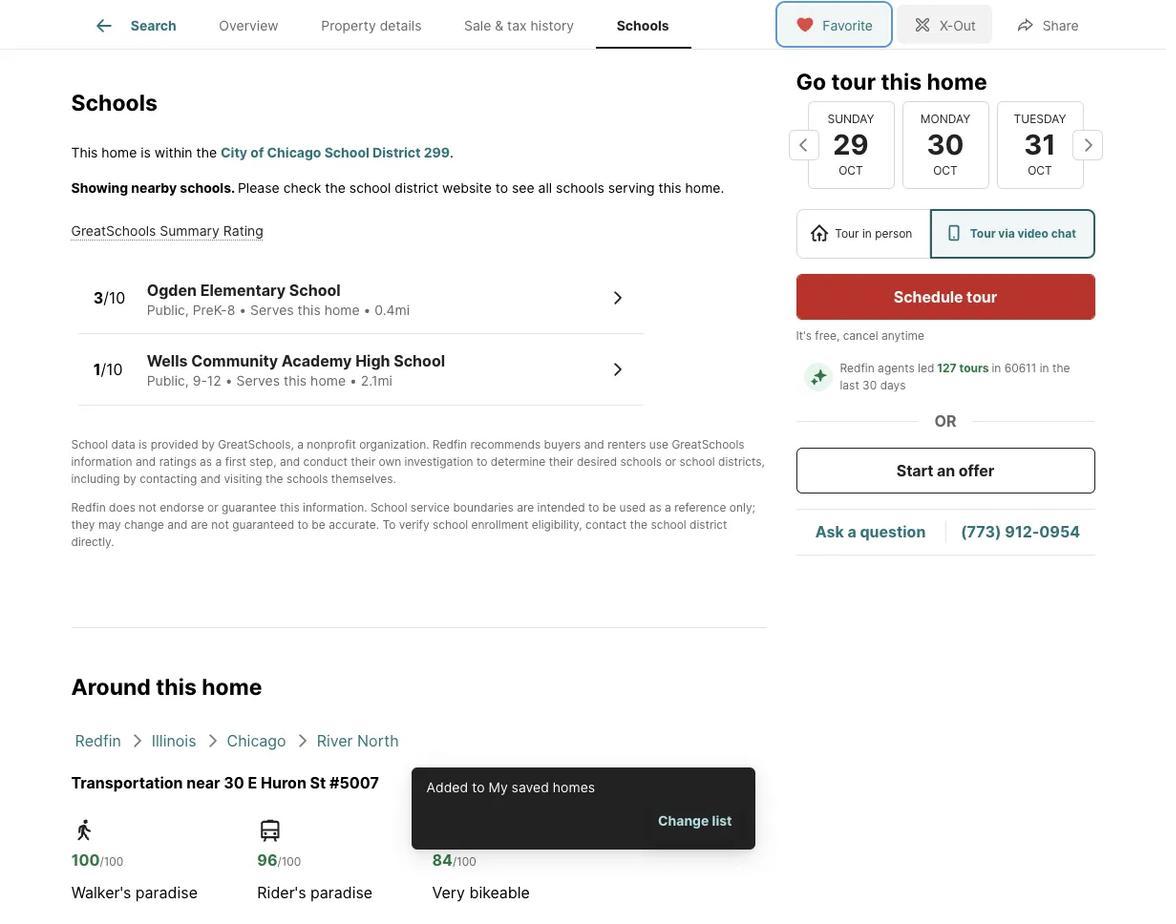 Task type: locate. For each thing, give the bounding box(es) containing it.
1 /100 from the left
[[100, 855, 124, 870]]

/100 up very
[[453, 855, 476, 870]]

school left districts, on the bottom
[[680, 454, 715, 469]]

2 horizontal spatial /100
[[453, 855, 476, 870]]

schools
[[556, 179, 605, 195], [620, 454, 662, 469], [287, 471, 328, 486]]

0 vertical spatial schools
[[556, 179, 605, 195]]

walker's
[[71, 884, 131, 903]]

0 horizontal spatial /100
[[100, 855, 124, 870]]

1 vertical spatial public,
[[147, 373, 189, 389]]

home inside wells community academy high school public, 9-12 • serves this home • 2.1mi
[[311, 373, 346, 389]]

are
[[517, 500, 534, 514], [191, 517, 208, 532]]

or inside the first step, and conduct their own investigation to determine their desired schools or school districts, including by contacting and visiting the schools themselves.
[[665, 454, 676, 469]]

1 tour from the left
[[835, 226, 859, 241]]

as right used
[[649, 500, 662, 514]]

0 vertical spatial chicago
[[267, 144, 321, 160]]

2 horizontal spatial oct
[[1028, 163, 1052, 178]]

school up to on the left bottom of page
[[371, 500, 407, 514]]

0 vertical spatial as
[[200, 454, 212, 469]]

/100 inside 84 /100
[[453, 855, 476, 870]]

/10 for 3
[[103, 289, 125, 308]]

or right 'endorse'
[[207, 500, 218, 514]]

1 vertical spatial schools
[[620, 454, 662, 469]]

1 horizontal spatial or
[[665, 454, 676, 469]]

,
[[291, 437, 294, 451]]

1 vertical spatial 30
[[863, 378, 877, 393]]

and up desired
[[584, 437, 604, 451]]

/100 for 96
[[277, 855, 301, 870]]

are up enrollment
[[517, 500, 534, 514]]

district down district
[[395, 179, 439, 195]]

0 horizontal spatial not
[[139, 500, 157, 514]]

public, down the ogden
[[147, 301, 189, 318]]

0 horizontal spatial by
[[123, 471, 136, 486]]

0 horizontal spatial tour
[[835, 226, 859, 241]]

1 horizontal spatial district
[[690, 517, 727, 532]]

chicago up e
[[227, 732, 286, 751]]

only;
[[730, 500, 756, 514]]

, a nonprofit organization. redfin recommends buyers and renters use greatschools information and ratings as a
[[71, 437, 745, 469]]

redfin for redfin does not endorse or guarantee this information.
[[71, 500, 106, 514]]

summary
[[160, 222, 220, 238]]

to down recommends
[[477, 454, 488, 469]]

0 horizontal spatial are
[[191, 517, 208, 532]]

redfin up transportation
[[75, 732, 121, 751]]

greatschools
[[71, 222, 156, 238], [218, 437, 291, 451], [672, 437, 745, 451]]

greatschools up districts, on the bottom
[[672, 437, 745, 451]]

start
[[897, 461, 934, 480]]

0 horizontal spatial schools
[[287, 471, 328, 486]]

2 vertical spatial schools
[[287, 471, 328, 486]]

tuesday 31 oct
[[1014, 112, 1066, 178]]

1 vertical spatial not
[[211, 517, 229, 532]]

sale
[[464, 17, 491, 34]]

chicago up check
[[267, 144, 321, 160]]

/100 for 84
[[453, 855, 476, 870]]

60611
[[1005, 361, 1037, 375]]

oct down monday
[[933, 163, 958, 178]]

transportation near 30 e huron st #5007
[[71, 774, 379, 793]]

greatschools down showing
[[71, 222, 156, 238]]

public,
[[147, 301, 189, 318], [147, 373, 189, 389]]

anytime
[[882, 329, 925, 343]]

paradise right rider's
[[310, 884, 373, 903]]

elementary
[[200, 280, 286, 300]]

/100 for 100
[[100, 855, 124, 870]]

schedule tour
[[894, 288, 997, 307]]

and down ,
[[280, 454, 300, 469]]

paradise
[[135, 884, 198, 903], [310, 884, 373, 903]]

/10
[[103, 289, 125, 308], [101, 360, 123, 379]]

school left district
[[324, 144, 370, 160]]

may
[[98, 517, 121, 532]]

the right 60611
[[1053, 361, 1070, 375]]

contact
[[586, 517, 627, 532]]

oct for 29
[[839, 163, 863, 178]]

oct down '29'
[[839, 163, 863, 178]]

1 vertical spatial schools
[[71, 90, 157, 116]]

serving
[[608, 179, 655, 195]]

or down use
[[665, 454, 676, 469]]

not up change
[[139, 500, 157, 514]]

2 tour from the left
[[970, 226, 996, 241]]

school inside wells community academy high school public, 9-12 • serves this home • 2.1mi
[[394, 352, 445, 371]]

2 paradise from the left
[[310, 884, 373, 903]]

0 vertical spatial not
[[139, 500, 157, 514]]

1 vertical spatial or
[[207, 500, 218, 514]]

(773) 912-0954
[[961, 523, 1080, 542]]

0 vertical spatial by
[[202, 437, 215, 451]]

2 oct from the left
[[933, 163, 958, 178]]

1 oct from the left
[[839, 163, 863, 178]]

to up contact
[[588, 500, 599, 514]]

oct inside monday 30 oct
[[933, 163, 958, 178]]

0 horizontal spatial be
[[312, 517, 326, 532]]

redfin
[[840, 361, 875, 375], [433, 437, 467, 451], [71, 500, 106, 514], [75, 732, 121, 751]]

the down step,
[[266, 471, 283, 486]]

and up redfin does not endorse or guarantee this information.
[[200, 471, 221, 486]]

use
[[649, 437, 669, 451]]

is for within
[[141, 144, 151, 160]]

as right 'ratings'
[[200, 454, 212, 469]]

greatschools inside , a nonprofit organization. redfin recommends buyers and renters use greatschools information and ratings as a
[[672, 437, 745, 451]]

change list button
[[651, 803, 740, 839]]

1 vertical spatial tour
[[967, 288, 997, 307]]

is right data at top left
[[139, 437, 147, 451]]

0 horizontal spatial greatschools
[[71, 222, 156, 238]]

1 horizontal spatial not
[[211, 517, 229, 532]]

30
[[927, 128, 964, 161], [863, 378, 877, 393], [224, 774, 244, 793]]

around this home
[[71, 674, 262, 701]]

led
[[918, 361, 935, 375]]

0 horizontal spatial 30
[[224, 774, 244, 793]]

schools right history
[[617, 17, 669, 34]]

schools down renters
[[620, 454, 662, 469]]

redfin for redfin
[[75, 732, 121, 751]]

schools tab
[[596, 3, 691, 49]]

not
[[139, 500, 157, 514], [211, 517, 229, 532]]

tab list
[[71, 0, 706, 49]]

/10 left wells
[[101, 360, 123, 379]]

redfin up last
[[840, 361, 875, 375]]

in right 60611
[[1040, 361, 1049, 375]]

to inside the first step, and conduct their own investigation to determine their desired schools or school districts, including by contacting and visiting the schools themselves.
[[477, 454, 488, 469]]

1 vertical spatial district
[[690, 517, 727, 532]]

0 horizontal spatial as
[[200, 454, 212, 469]]

tour for go
[[831, 69, 876, 96]]

/100 up rider's
[[277, 855, 301, 870]]

0 vertical spatial serves
[[250, 301, 294, 318]]

tour up sunday
[[831, 69, 876, 96]]

district down reference
[[690, 517, 727, 532]]

used
[[620, 500, 646, 514]]

person
[[875, 226, 913, 241]]

home left 0.4mi
[[324, 301, 360, 318]]

redfin inside , a nonprofit organization. redfin recommends buyers and renters use greatschools information and ratings as a
[[433, 437, 467, 451]]

1 horizontal spatial be
[[603, 500, 616, 514]]

tour
[[831, 69, 876, 96], [967, 288, 997, 307]]

reference
[[675, 500, 726, 514]]

0 vertical spatial public,
[[147, 301, 189, 318]]

to down 'information.'
[[298, 517, 309, 532]]

1 horizontal spatial by
[[202, 437, 215, 451]]

2 horizontal spatial in
[[1040, 361, 1049, 375]]

1 horizontal spatial tour
[[970, 226, 996, 241]]

/10 left the ogden
[[103, 289, 125, 308]]

not down redfin does not endorse or guarantee this information.
[[211, 517, 229, 532]]

eligibility,
[[532, 517, 582, 532]]

agents
[[878, 361, 915, 375]]

the down used
[[630, 517, 648, 532]]

tax
[[507, 17, 527, 34]]

1 horizontal spatial are
[[517, 500, 534, 514]]

this left home.
[[659, 179, 682, 195]]

a inside school service boundaries are intended to be used as a reference only; they may change and are not
[[665, 500, 671, 514]]

favorite
[[823, 17, 873, 33]]

2 vertical spatial 30
[[224, 774, 244, 793]]

2 /100 from the left
[[277, 855, 301, 870]]

30 left e
[[224, 774, 244, 793]]

1 horizontal spatial their
[[549, 454, 574, 469]]

0 horizontal spatial paradise
[[135, 884, 198, 903]]

greatschools up step,
[[218, 437, 291, 451]]

paradise right walker's
[[135, 884, 198, 903]]

1 horizontal spatial as
[[649, 500, 662, 514]]

#5007
[[330, 774, 379, 793]]

2 horizontal spatial 30
[[927, 128, 964, 161]]

1 horizontal spatial tour
[[967, 288, 997, 307]]

oct
[[839, 163, 863, 178], [933, 163, 958, 178], [1028, 163, 1052, 178]]

by up does
[[123, 471, 136, 486]]

to inside guaranteed to be accurate. to verify school enrollment eligibility, contact the school district directly.
[[298, 517, 309, 532]]

redfin up investigation
[[433, 437, 467, 451]]

enrollment
[[471, 517, 529, 532]]

by right 'provided'
[[202, 437, 215, 451]]

0 horizontal spatial tour
[[831, 69, 876, 96]]

3 /100 from the left
[[453, 855, 476, 870]]

guaranteed
[[232, 517, 294, 532]]

1 vertical spatial as
[[649, 500, 662, 514]]

1 horizontal spatial schools
[[556, 179, 605, 195]]

2 public, from the top
[[147, 373, 189, 389]]

1 horizontal spatial in
[[992, 361, 1001, 375]]

added
[[427, 779, 468, 795]]

1 horizontal spatial 30
[[863, 378, 877, 393]]

not inside school service boundaries are intended to be used as a reference only; they may change and are not
[[211, 517, 229, 532]]

0 vertical spatial /10
[[103, 289, 125, 308]]

nearby
[[131, 179, 177, 195]]

schools right all
[[556, 179, 605, 195]]

go
[[796, 69, 826, 96]]

in right tours
[[992, 361, 1001, 375]]

tour inside button
[[967, 288, 997, 307]]

directly.
[[71, 535, 114, 549]]

see
[[512, 179, 535, 195]]

school right high at the top of the page
[[394, 352, 445, 371]]

list box
[[796, 209, 1095, 259]]

0 vertical spatial schools
[[617, 17, 669, 34]]

0 vertical spatial is
[[141, 144, 151, 160]]

31
[[1024, 128, 1056, 161]]

(773) 912-0954 link
[[961, 523, 1080, 542]]

chat
[[1051, 226, 1076, 241]]

this up academy
[[298, 301, 321, 318]]

investigation
[[405, 454, 473, 469]]

districts,
[[718, 454, 765, 469]]

0 horizontal spatial oct
[[839, 163, 863, 178]]

1 vertical spatial is
[[139, 437, 147, 451]]

rider's
[[257, 884, 306, 903]]

this up guaranteed
[[280, 500, 300, 514]]

1 vertical spatial by
[[123, 471, 136, 486]]

1 vertical spatial serves
[[236, 373, 280, 389]]

bikeable
[[469, 884, 530, 903]]

1 vertical spatial are
[[191, 517, 208, 532]]

0 horizontal spatial schools
[[71, 90, 157, 116]]

1 paradise from the left
[[135, 884, 198, 903]]

2 horizontal spatial greatschools
[[672, 437, 745, 451]]

property
[[321, 17, 376, 34]]

academy
[[282, 352, 352, 371]]

0 horizontal spatial or
[[207, 500, 218, 514]]

0 horizontal spatial in
[[863, 226, 872, 241]]

home down academy
[[311, 373, 346, 389]]

schools down conduct
[[287, 471, 328, 486]]

does
[[109, 500, 136, 514]]

serves down elementary
[[250, 301, 294, 318]]

is for provided
[[139, 437, 147, 451]]

a left reference
[[665, 500, 671, 514]]

alert containing added to my saved homes
[[411, 768, 755, 850]]

0 vertical spatial tour
[[831, 69, 876, 96]]

and
[[584, 437, 604, 451], [136, 454, 156, 469], [280, 454, 300, 469], [200, 471, 221, 486], [167, 517, 188, 532]]

school up academy
[[289, 280, 341, 300]]

alert
[[411, 768, 755, 850]]

tour right schedule
[[967, 288, 997, 307]]

are down 'endorse'
[[191, 517, 208, 532]]

None button
[[808, 101, 895, 189], [902, 101, 989, 189], [997, 101, 1084, 189], [808, 101, 895, 189], [902, 101, 989, 189], [997, 101, 1084, 189]]

their up themselves.
[[351, 454, 376, 469]]

1 horizontal spatial schools
[[617, 17, 669, 34]]

details
[[380, 17, 422, 34]]

0 vertical spatial 30
[[927, 128, 964, 161]]

and down 'endorse'
[[167, 517, 188, 532]]

ratings
[[159, 454, 196, 469]]

/100 inside 96 /100
[[277, 855, 301, 870]]

30 right last
[[863, 378, 877, 393]]

serves down community
[[236, 373, 280, 389]]

in the last 30 days
[[840, 361, 1074, 393]]

be up contact
[[603, 500, 616, 514]]

/10 for 1
[[101, 360, 123, 379]]

tour left person
[[835, 226, 859, 241]]

it's
[[796, 329, 812, 343]]

the left 'city'
[[196, 144, 217, 160]]

question
[[860, 523, 926, 542]]

1 vertical spatial be
[[312, 517, 326, 532]]

school
[[324, 144, 370, 160], [289, 280, 341, 300], [394, 352, 445, 371], [71, 437, 108, 451], [371, 500, 407, 514]]

0 horizontal spatial their
[[351, 454, 376, 469]]

schools up 'this'
[[71, 90, 157, 116]]

as inside school service boundaries are intended to be used as a reference only; they may change and are not
[[649, 500, 662, 514]]

huron
[[261, 774, 307, 793]]

1 horizontal spatial paradise
[[310, 884, 373, 903]]

overview tab
[[198, 3, 300, 49]]

is left within
[[141, 144, 151, 160]]

public, inside wells community academy high school public, 9-12 • serves this home • 2.1mi
[[147, 373, 189, 389]]

/100 inside 100 /100
[[100, 855, 124, 870]]

school inside school service boundaries are intended to be used as a reference only; they may change and are not
[[371, 500, 407, 514]]

step,
[[250, 454, 277, 469]]

0 vertical spatial or
[[665, 454, 676, 469]]

change
[[124, 517, 164, 532]]

1 horizontal spatial oct
[[933, 163, 958, 178]]

be down 'information.'
[[312, 517, 326, 532]]

out
[[954, 17, 976, 33]]

tour left via
[[970, 226, 996, 241]]

2 horizontal spatial schools
[[620, 454, 662, 469]]

the right check
[[325, 179, 346, 195]]

oct down 31
[[1028, 163, 1052, 178]]

oct inside 'sunday 29 oct'
[[839, 163, 863, 178]]

river
[[317, 732, 353, 751]]

added to my saved homes
[[427, 779, 595, 795]]

30 down monday
[[927, 128, 964, 161]]

and inside school service boundaries are intended to be used as a reference only; they may change and are not
[[167, 517, 188, 532]]

serves inside 'ogden elementary school public, prek-8 • serves this home • 0.4mi'
[[250, 301, 294, 318]]

all
[[538, 179, 552, 195]]

redfin up they
[[71, 500, 106, 514]]

12
[[207, 373, 221, 389]]

tour for tour via video chat
[[970, 226, 996, 241]]

1 horizontal spatial /100
[[277, 855, 301, 870]]

school down service
[[433, 517, 468, 532]]

0 vertical spatial district
[[395, 179, 439, 195]]

a
[[297, 437, 304, 451], [215, 454, 222, 469], [665, 500, 671, 514], [848, 523, 857, 542]]

0 vertical spatial be
[[603, 500, 616, 514]]

/100 up walker's
[[100, 855, 124, 870]]

in left person
[[863, 226, 872, 241]]

north
[[357, 732, 399, 751]]

a left first
[[215, 454, 222, 469]]

oct inside tuesday 31 oct
[[1028, 163, 1052, 178]]

home up monday
[[927, 69, 987, 96]]

this down academy
[[284, 373, 307, 389]]

public, down wells
[[147, 373, 189, 389]]

this
[[881, 69, 922, 96], [659, 179, 682, 195], [298, 301, 321, 318], [284, 373, 307, 389], [280, 500, 300, 514], [156, 674, 197, 701]]

serves inside wells community academy high school public, 9-12 • serves this home • 2.1mi
[[236, 373, 280, 389]]

1 vertical spatial /10
[[101, 360, 123, 379]]

their down the buyers
[[549, 454, 574, 469]]

3 oct from the left
[[1028, 163, 1052, 178]]

1 public, from the top
[[147, 301, 189, 318]]

as
[[200, 454, 212, 469], [649, 500, 662, 514]]



Task type: vqa. For each thing, say whether or not it's contained in the screenshot.
restaurants, on the bottom left
no



Task type: describe. For each thing, give the bounding box(es) containing it.
ask a question
[[815, 523, 926, 542]]

paradise for rider's paradise
[[310, 884, 373, 903]]

by inside the first step, and conduct their own investigation to determine their desired schools or school districts, including by contacting and visiting the schools themselves.
[[123, 471, 136, 486]]

recommends
[[470, 437, 541, 451]]

river north
[[317, 732, 399, 751]]

change
[[658, 813, 709, 829]]

oct for 31
[[1028, 163, 1052, 178]]

in inside in the last 30 days
[[1040, 361, 1049, 375]]

they
[[71, 517, 95, 532]]

tour via video chat
[[970, 226, 1076, 241]]

near
[[187, 774, 220, 793]]

first step, and conduct their own investigation to determine their desired schools or school districts, including by contacting and visiting the schools themselves.
[[71, 454, 765, 486]]

ask a question link
[[815, 523, 926, 542]]

search link
[[92, 14, 176, 37]]

home up chicago link
[[202, 674, 262, 701]]

including
[[71, 471, 120, 486]]

• right 12
[[225, 373, 233, 389]]

previous image
[[789, 130, 819, 160]]

wells community academy high school public, 9-12 • serves this home • 2.1mi
[[147, 352, 445, 389]]

to left my
[[472, 779, 485, 795]]

district
[[373, 144, 421, 160]]

determine
[[491, 454, 546, 469]]

ask
[[815, 523, 844, 542]]

• right "8"
[[239, 301, 247, 318]]

days
[[880, 378, 906, 393]]

very
[[432, 884, 465, 903]]

30 inside monday 30 oct
[[927, 128, 964, 161]]

1 vertical spatial chicago
[[227, 732, 286, 751]]

8
[[227, 301, 235, 318]]

tour via video chat option
[[930, 209, 1095, 259]]

9-
[[193, 373, 207, 389]]

information.
[[303, 500, 367, 514]]

29
[[833, 128, 869, 161]]

sale & tax history
[[464, 17, 574, 34]]

this up monday
[[881, 69, 922, 96]]

0 horizontal spatial district
[[395, 179, 439, 195]]

x-
[[940, 17, 954, 33]]

be inside guaranteed to be accurate. to verify school enrollment eligibility, contact the school district directly.
[[312, 517, 326, 532]]

0 vertical spatial are
[[517, 500, 534, 514]]

home inside 'ogden elementary school public, prek-8 • serves this home • 0.4mi'
[[324, 301, 360, 318]]

endorse
[[160, 500, 204, 514]]

paradise for walker's paradise
[[135, 884, 198, 903]]

video
[[1018, 226, 1049, 241]]

chicago link
[[227, 732, 286, 751]]

buyers
[[544, 437, 581, 451]]

a right ask
[[848, 523, 857, 542]]

greatschools summary rating
[[71, 222, 263, 238]]

home right 'this'
[[102, 144, 137, 160]]

my
[[489, 779, 508, 795]]

school data is provided by greatschools
[[71, 437, 291, 451]]

go tour this home
[[796, 69, 987, 96]]

sale & tax history tab
[[443, 3, 596, 49]]

school down district
[[349, 179, 391, 195]]

1 their from the left
[[351, 454, 376, 469]]

30 inside in the last 30 days
[[863, 378, 877, 393]]

school up information
[[71, 437, 108, 451]]

tuesday
[[1014, 112, 1066, 126]]

public, inside 'ogden elementary school public, prek-8 • serves this home • 0.4mi'
[[147, 301, 189, 318]]

tour for tour in person
[[835, 226, 859, 241]]

sunday
[[828, 112, 875, 126]]

ogden elementary school public, prek-8 • serves this home • 0.4mi
[[147, 280, 410, 318]]

school inside 'ogden elementary school public, prek-8 • serves this home • 0.4mi'
[[289, 280, 341, 300]]

to
[[383, 517, 396, 532]]

3 /10
[[93, 289, 125, 308]]

greatschools summary rating link
[[71, 222, 263, 238]]

redfin for redfin agents led 127 tours in 60611
[[840, 361, 875, 375]]

first
[[225, 454, 246, 469]]

this up illinois link
[[156, 674, 197, 701]]

home.
[[685, 179, 724, 195]]

community
[[191, 352, 278, 371]]

accurate.
[[329, 517, 379, 532]]

100 /100
[[71, 851, 124, 871]]

x-out button
[[897, 4, 992, 43]]

the inside the first step, and conduct their own investigation to determine their desired schools or school districts, including by contacting and visiting the schools themselves.
[[266, 471, 283, 486]]

2 their from the left
[[549, 454, 574, 469]]

a right ,
[[297, 437, 304, 451]]

wells
[[147, 352, 188, 371]]

history
[[531, 17, 574, 34]]

next image
[[1072, 130, 1103, 160]]

saved
[[512, 779, 549, 795]]

schools inside tab
[[617, 17, 669, 34]]

list box containing tour in person
[[796, 209, 1095, 259]]

in inside option
[[863, 226, 872, 241]]

1 /10
[[93, 360, 123, 379]]

illinois
[[152, 732, 196, 751]]

schedule
[[894, 288, 963, 307]]

check
[[283, 179, 321, 195]]

river north link
[[317, 732, 399, 751]]

property details
[[321, 17, 422, 34]]

homes
[[553, 779, 595, 795]]

high
[[355, 352, 390, 371]]

tour in person option
[[796, 209, 930, 259]]

school inside the first step, and conduct their own investigation to determine their desired schools or school districts, including by contacting and visiting the schools themselves.
[[680, 454, 715, 469]]

walker's paradise
[[71, 884, 198, 903]]

oct for 30
[[933, 163, 958, 178]]

this inside wells community academy high school public, 9-12 • serves this home • 2.1mi
[[284, 373, 307, 389]]

912-
[[1005, 523, 1040, 542]]

desired
[[577, 454, 617, 469]]

1 horizontal spatial greatschools
[[218, 437, 291, 451]]

rating
[[223, 222, 263, 238]]

tours
[[960, 361, 989, 375]]

within
[[155, 144, 193, 160]]

free,
[[815, 329, 840, 343]]

or
[[935, 412, 957, 431]]

verify
[[399, 517, 429, 532]]

guarantee
[[222, 500, 277, 514]]

tour for schedule
[[967, 288, 997, 307]]

tab list containing search
[[71, 0, 706, 49]]

organization.
[[359, 437, 429, 451]]

• left 0.4mi
[[364, 301, 371, 318]]

to inside school service boundaries are intended to be used as a reference only; they may change and are not
[[588, 500, 599, 514]]

the inside in the last 30 days
[[1053, 361, 1070, 375]]

as inside , a nonprofit organization. redfin recommends buyers and renters use greatschools information and ratings as a
[[200, 454, 212, 469]]

be inside school service boundaries are intended to be used as a reference only; they may change and are not
[[603, 500, 616, 514]]

e
[[248, 774, 257, 793]]

rider's paradise
[[257, 884, 373, 903]]

• left 2.1mi
[[350, 373, 357, 389]]

the inside guaranteed to be accurate. to verify school enrollment eligibility, contact the school district directly.
[[630, 517, 648, 532]]

96
[[257, 851, 277, 871]]

this home is within the city of chicago school district 299 .
[[71, 144, 454, 160]]

this inside 'ogden elementary school public, prek-8 • serves this home • 0.4mi'
[[298, 301, 321, 318]]

0954
[[1040, 523, 1080, 542]]

tour in person
[[835, 226, 913, 241]]

showing nearby schools. please check the school district website to see all schools serving this home.
[[71, 179, 724, 195]]

to left see
[[496, 179, 508, 195]]

school down reference
[[651, 517, 687, 532]]

illinois link
[[152, 732, 196, 751]]

data
[[111, 437, 135, 451]]

renters
[[608, 437, 646, 451]]

favorite button
[[780, 4, 889, 43]]

district inside guaranteed to be accurate. to verify school enrollment eligibility, contact the school district directly.
[[690, 517, 727, 532]]

service
[[411, 500, 450, 514]]

and up contacting
[[136, 454, 156, 469]]

100
[[71, 851, 100, 871]]

redfin link
[[75, 732, 121, 751]]

property details tab
[[300, 3, 443, 49]]

city
[[221, 144, 247, 160]]

84 /100
[[432, 851, 476, 871]]



